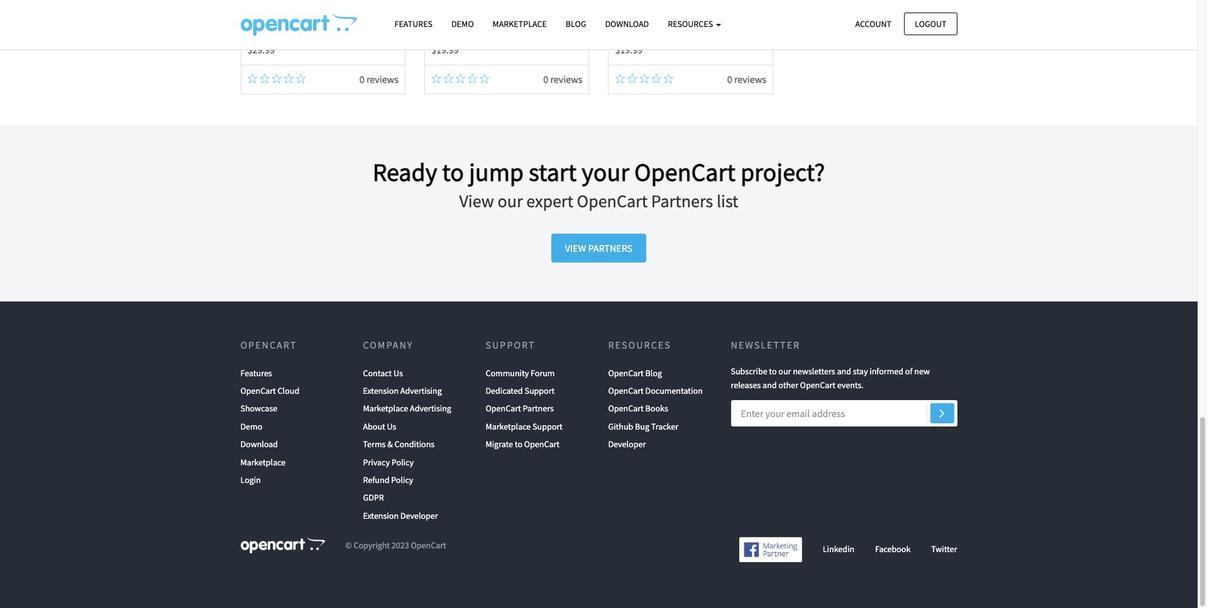 Task type: locate. For each thing, give the bounding box(es) containing it.
releases
[[731, 380, 761, 391]]

0 reviews for accura ocean v-1 multipurpose theme
[[727, 73, 767, 85]]

features link
[[385, 13, 442, 35], [241, 364, 272, 382]]

developer
[[608, 439, 646, 450], [400, 510, 438, 522]]

opencart down newsletters
[[800, 380, 836, 391]]

refund policy
[[363, 475, 413, 486]]

4 star light o image from the left
[[615, 73, 625, 83]]

1 vertical spatial resources
[[608, 339, 671, 352]]

our inside subscribe to our newsletters and stay informed of new releases and other opencart events.
[[779, 366, 791, 377]]

policy inside "link"
[[391, 475, 413, 486]]

1 horizontal spatial 0 reviews
[[544, 73, 583, 85]]

2023
[[392, 540, 409, 551]]

opencart documentation link
[[608, 382, 703, 400]]

v- right ocean
[[678, 9, 686, 23]]

1 right carbon at left
[[507, 9, 512, 23]]

2 vertical spatial to
[[515, 439, 523, 450]]

0 vertical spatial demo link
[[442, 13, 483, 35]]

logout
[[915, 18, 947, 29]]

1 horizontal spatial partners
[[588, 242, 633, 255]]

1 horizontal spatial features
[[395, 18, 433, 30]]

list
[[717, 190, 739, 213]]

0
[[360, 73, 365, 85], [544, 73, 549, 85], [727, 73, 732, 85]]

1 horizontal spatial v-
[[678, 9, 686, 23]]

1 horizontal spatial download
[[605, 18, 649, 30]]

to down marketplace support link at the bottom left
[[515, 439, 523, 450]]

advertising for marketplace advertising
[[410, 403, 451, 415]]

Enter your email address text field
[[731, 401, 957, 427]]

marketplace left blog 'link'
[[493, 18, 547, 30]]

1
[[507, 9, 512, 23], [686, 9, 692, 23]]

1 theme from the left
[[260, 26, 291, 40]]

of
[[905, 366, 913, 377]]

view down the expert
[[565, 242, 586, 255]]

0 for cimarket - multipurpose opencart 4x theme
[[360, 73, 365, 85]]

developer up 2023
[[400, 510, 438, 522]]

0 vertical spatial and
[[837, 366, 851, 377]]

2 horizontal spatial theme
[[615, 26, 646, 40]]

0 vertical spatial partners
[[651, 190, 713, 213]]

accura left ocean
[[615, 9, 645, 23]]

support
[[486, 339, 536, 352], [525, 385, 555, 397], [533, 421, 563, 433]]

to inside subscribe to our newsletters and stay informed of new releases and other opencart events.
[[769, 366, 777, 377]]

1 v- from the left
[[498, 9, 507, 23]]

1 horizontal spatial reviews
[[551, 73, 583, 85]]

accura inside accura ocean v-1 multipurpose theme $19.99
[[615, 9, 645, 23]]

twitter link
[[931, 544, 957, 555]]

reviews
[[367, 73, 399, 85], [551, 73, 583, 85], [734, 73, 767, 85]]

1 vertical spatial support
[[525, 385, 555, 397]]

download link
[[596, 13, 659, 35], [241, 436, 278, 454]]

extension for extension developer
[[363, 510, 399, 522]]

1 horizontal spatial and
[[837, 366, 851, 377]]

1 horizontal spatial 0
[[544, 73, 549, 85]]

multipurpose
[[295, 9, 354, 23], [514, 9, 574, 23], [694, 9, 753, 23]]

1 inside accura ocean v-1 multipurpose theme $19.99
[[686, 9, 692, 23]]

0 vertical spatial features
[[395, 18, 433, 30]]

advertising up the marketplace advertising
[[400, 385, 442, 397]]

marketplace for marketplace link to the right
[[493, 18, 547, 30]]

books
[[646, 403, 668, 415]]

marketplace up login
[[241, 457, 286, 468]]

5 star light o image from the left
[[443, 73, 454, 83]]

2 theme from the left
[[431, 26, 462, 40]]

1 vertical spatial features link
[[241, 364, 272, 382]]

1 0 reviews from the left
[[360, 73, 399, 85]]

1 vertical spatial download link
[[241, 436, 278, 454]]

$19.99 down "accura carbon v-1 multipurpose theme" link
[[431, 43, 459, 56]]

and
[[837, 366, 851, 377], [763, 380, 777, 391]]

to
[[442, 157, 464, 188], [769, 366, 777, 377], [515, 439, 523, 450]]

opencart up opencart cloud
[[241, 339, 297, 352]]

extension for extension advertising
[[363, 385, 399, 397]]

us
[[394, 368, 403, 379], [387, 421, 396, 433]]

privacy
[[363, 457, 390, 468]]

1 vertical spatial demo
[[241, 421, 262, 433]]

download for blog
[[605, 18, 649, 30]]

1 horizontal spatial our
[[779, 366, 791, 377]]

2 $19.99 from the left
[[615, 43, 643, 56]]

1 vertical spatial partners
[[588, 242, 633, 255]]

0 horizontal spatial $19.99
[[431, 43, 459, 56]]

multipurpose inside accura ocean v-1 multipurpose theme $19.99
[[694, 9, 753, 23]]

to left jump
[[442, 157, 464, 188]]

extension down gdpr link
[[363, 510, 399, 522]]

developer down github
[[608, 439, 646, 450]]

policy down 'terms & conditions' link in the bottom left of the page
[[392, 457, 414, 468]]

community forum link
[[486, 364, 555, 382]]

view down jump
[[459, 190, 494, 213]]

migrate
[[486, 439, 513, 450]]

© copyright 2023 opencart
[[345, 540, 446, 551]]

5 star light o image from the left
[[627, 73, 637, 83]]

policy
[[392, 457, 414, 468], [391, 475, 413, 486]]

1 horizontal spatial demo
[[452, 18, 474, 30]]

1 horizontal spatial 1
[[686, 9, 692, 23]]

features link for demo
[[385, 13, 442, 35]]

download link for demo
[[241, 436, 278, 454]]

opencart inside subscribe to our newsletters and stay informed of new releases and other opencart events.
[[800, 380, 836, 391]]

0 vertical spatial marketplace link
[[483, 13, 556, 35]]

terms & conditions link
[[363, 436, 435, 454]]

1 vertical spatial blog
[[646, 368, 662, 379]]

1 right ocean
[[686, 9, 692, 23]]

logout link
[[904, 12, 957, 35]]

0 horizontal spatial our
[[498, 190, 523, 213]]

0 horizontal spatial features link
[[241, 364, 272, 382]]

1 multipurpose from the left
[[295, 9, 354, 23]]

opencart blog
[[608, 368, 662, 379]]

0 reviews
[[360, 73, 399, 85], [544, 73, 583, 85], [727, 73, 767, 85]]

to right subscribe
[[769, 366, 777, 377]]

2 vertical spatial partners
[[523, 403, 554, 415]]

accura inside accura carbon v-1 multipurpose theme $19.99
[[431, 9, 461, 23]]

0 horizontal spatial 0 reviews
[[360, 73, 399, 85]]

1 policy from the top
[[392, 457, 414, 468]]

0 horizontal spatial marketplace link
[[241, 454, 286, 472]]

1 vertical spatial features
[[241, 368, 272, 379]]

1 horizontal spatial multipurpose
[[514, 9, 574, 23]]

1 vertical spatial download
[[241, 439, 278, 450]]

advertising down extension advertising link
[[410, 403, 451, 415]]

2 multipurpose from the left
[[514, 9, 574, 23]]

3 0 from the left
[[727, 73, 732, 85]]

2 horizontal spatial reviews
[[734, 73, 767, 85]]

0 vertical spatial advertising
[[400, 385, 442, 397]]

theme inside accura ocean v-1 multipurpose theme $19.99
[[615, 26, 646, 40]]

2 accura from the left
[[615, 9, 645, 23]]

$19.99 inside accura carbon v-1 multipurpose theme $19.99
[[431, 43, 459, 56]]

v- inside accura carbon v-1 multipurpose theme $19.99
[[498, 9, 507, 23]]

0 horizontal spatial 1
[[507, 9, 512, 23]]

download down "showcase" link
[[241, 439, 278, 450]]

expert
[[526, 190, 574, 213]]

2 horizontal spatial multipurpose
[[694, 9, 753, 23]]

1 vertical spatial to
[[769, 366, 777, 377]]

2 1 from the left
[[686, 9, 692, 23]]

dedicated support
[[486, 385, 555, 397]]

accura ocean v-1 multipurpose theme link
[[615, 9, 753, 40]]

0 horizontal spatial demo link
[[241, 418, 262, 436]]

1 vertical spatial developer
[[400, 510, 438, 522]]

download
[[605, 18, 649, 30], [241, 439, 278, 450]]

reviews for cimarket - multipurpose opencart 4x theme
[[367, 73, 399, 85]]

0 vertical spatial download link
[[596, 13, 659, 35]]

2 policy from the top
[[391, 475, 413, 486]]

download for demo
[[241, 439, 278, 450]]

theme inside accura carbon v-1 multipurpose theme $19.99
[[431, 26, 462, 40]]

marketplace advertising
[[363, 403, 451, 415]]

and up events.
[[837, 366, 851, 377]]

3 theme from the left
[[615, 26, 646, 40]]

and left other
[[763, 380, 777, 391]]

opencart up showcase
[[241, 385, 276, 397]]

1 $19.99 from the left
[[431, 43, 459, 56]]

theme inside cimarket - multipurpose opencart 4x theme $29.99
[[260, 26, 291, 40]]

0 horizontal spatial multipurpose
[[295, 9, 354, 23]]

support up migrate to opencart
[[533, 421, 563, 433]]

0 reviews for accura carbon v-1 multipurpose theme
[[544, 73, 583, 85]]

3 0 reviews from the left
[[727, 73, 767, 85]]

our
[[498, 190, 523, 213], [779, 366, 791, 377]]

opencart
[[356, 9, 398, 23]]

download right blog 'link'
[[605, 18, 649, 30]]

0 vertical spatial policy
[[392, 457, 414, 468]]

opencart down marketplace support link at the bottom left
[[524, 439, 560, 450]]

1 horizontal spatial view
[[565, 242, 586, 255]]

2 vertical spatial support
[[533, 421, 563, 433]]

v- right carbon at left
[[498, 9, 507, 23]]

1 horizontal spatial theme
[[431, 26, 462, 40]]

2 horizontal spatial partners
[[651, 190, 713, 213]]

opencart partners
[[486, 403, 554, 415]]

1 accura from the left
[[431, 9, 461, 23]]

1 1 from the left
[[507, 9, 512, 23]]

0 vertical spatial to
[[442, 157, 464, 188]]

1 vertical spatial policy
[[391, 475, 413, 486]]

0 vertical spatial us
[[394, 368, 403, 379]]

0 vertical spatial features link
[[385, 13, 442, 35]]

policy down privacy policy link
[[391, 475, 413, 486]]

7 star light o image from the left
[[468, 73, 478, 83]]

0 horizontal spatial theme
[[260, 26, 291, 40]]

to inside ready to jump start your opencart project? view our expert opencart partners list
[[442, 157, 464, 188]]

partners for view partners
[[588, 242, 633, 255]]

2 reviews from the left
[[551, 73, 583, 85]]

extension developer link
[[363, 507, 438, 525]]

0 horizontal spatial view
[[459, 190, 494, 213]]

1 horizontal spatial features link
[[385, 13, 442, 35]]

1 horizontal spatial download link
[[596, 13, 659, 35]]

support down 'forum'
[[525, 385, 555, 397]]

multipurpose inside cimarket - multipurpose opencart 4x theme $29.99
[[295, 9, 354, 23]]

marketplace for marketplace advertising
[[363, 403, 408, 415]]

our down jump
[[498, 190, 523, 213]]

facebook link
[[875, 544, 911, 555]]

1 extension from the top
[[363, 385, 399, 397]]

opencart up github
[[608, 403, 644, 415]]

$19.99 inside accura ocean v-1 multipurpose theme $19.99
[[615, 43, 643, 56]]

developer link
[[608, 436, 646, 454]]

opencart partners link
[[486, 400, 554, 418]]

us up "extension advertising"
[[394, 368, 403, 379]]

1 horizontal spatial accura
[[615, 9, 645, 23]]

2 extension from the top
[[363, 510, 399, 522]]

login link
[[241, 472, 261, 489]]

1 star light o image from the left
[[247, 73, 258, 83]]

1 vertical spatial our
[[779, 366, 791, 377]]

extension down contact us link
[[363, 385, 399, 397]]

1 0 from the left
[[360, 73, 365, 85]]

policy for privacy policy
[[392, 457, 414, 468]]

0 vertical spatial download
[[605, 18, 649, 30]]

partners inside "link"
[[588, 242, 633, 255]]

gdpr
[[363, 493, 384, 504]]

accura for accura carbon v-1 multipurpose theme
[[431, 9, 461, 23]]

1 horizontal spatial demo link
[[442, 13, 483, 35]]

features for demo
[[395, 18, 433, 30]]

features link for opencart cloud
[[241, 364, 272, 382]]

3 multipurpose from the left
[[694, 9, 753, 23]]

0 horizontal spatial reviews
[[367, 73, 399, 85]]

1 horizontal spatial to
[[515, 439, 523, 450]]

1 vertical spatial and
[[763, 380, 777, 391]]

1 vertical spatial extension
[[363, 510, 399, 522]]

2 star light o image from the left
[[272, 73, 282, 83]]

theme for -
[[260, 26, 291, 40]]

0 vertical spatial blog
[[566, 18, 586, 30]]

1 vertical spatial view
[[565, 242, 586, 255]]

star light o image
[[247, 73, 258, 83], [431, 73, 441, 83], [480, 73, 490, 83], [615, 73, 625, 83], [627, 73, 637, 83]]

0 horizontal spatial 0
[[360, 73, 365, 85]]

2 0 reviews from the left
[[544, 73, 583, 85]]

0 horizontal spatial developer
[[400, 510, 438, 522]]

2 0 from the left
[[544, 73, 549, 85]]

1 horizontal spatial developer
[[608, 439, 646, 450]]

0 horizontal spatial blog
[[566, 18, 586, 30]]

v-
[[498, 9, 507, 23], [678, 9, 686, 23]]

star light o image
[[260, 73, 270, 83], [272, 73, 282, 83], [284, 73, 294, 83], [296, 73, 306, 83], [443, 73, 454, 83], [456, 73, 466, 83], [468, 73, 478, 83], [639, 73, 650, 83], [652, 73, 662, 83], [664, 73, 674, 83]]

accura for accura ocean v-1 multipurpose theme
[[615, 9, 645, 23]]

marketplace for bottommost marketplace link
[[241, 457, 286, 468]]

our up other
[[779, 366, 791, 377]]

2 horizontal spatial 0
[[727, 73, 732, 85]]

0 horizontal spatial download
[[241, 439, 278, 450]]

facebook
[[875, 544, 911, 555]]

newsletter
[[731, 339, 801, 352]]

showcase
[[241, 403, 277, 415]]

0 vertical spatial view
[[459, 190, 494, 213]]

accura carbon v-1 multipurpose theme $19.99
[[431, 9, 574, 56]]

0 vertical spatial extension
[[363, 385, 399, 397]]

v- inside accura ocean v-1 multipurpose theme $19.99
[[678, 9, 686, 23]]

0 horizontal spatial to
[[442, 157, 464, 188]]

1 vertical spatial demo link
[[241, 418, 262, 436]]

8 star light o image from the left
[[639, 73, 650, 83]]

3 reviews from the left
[[734, 73, 767, 85]]

support for dedicated
[[525, 385, 555, 397]]

2 star light o image from the left
[[431, 73, 441, 83]]

2 horizontal spatial to
[[769, 366, 777, 377]]

2 v- from the left
[[678, 9, 686, 23]]

company
[[363, 339, 413, 352]]

advertising
[[400, 385, 442, 397], [410, 403, 451, 415]]

1 horizontal spatial marketplace link
[[483, 13, 556, 35]]

1 reviews from the left
[[367, 73, 399, 85]]

1 inside accura carbon v-1 multipurpose theme $19.99
[[507, 9, 512, 23]]

us for about us
[[387, 421, 396, 433]]

$19.99 down accura ocean v-1 multipurpose theme link
[[615, 43, 643, 56]]

us right about
[[387, 421, 396, 433]]

to for ready
[[442, 157, 464, 188]]

1 vertical spatial advertising
[[410, 403, 451, 415]]

opencart
[[635, 157, 736, 188], [577, 190, 648, 213], [241, 339, 297, 352], [608, 368, 644, 379], [800, 380, 836, 391], [241, 385, 276, 397], [608, 385, 644, 397], [486, 403, 521, 415], [608, 403, 644, 415], [524, 439, 560, 450], [411, 540, 446, 551]]

documentation
[[646, 385, 703, 397]]

v- for carbon
[[498, 9, 507, 23]]

1 vertical spatial marketplace link
[[241, 454, 286, 472]]

multipurpose inside accura carbon v-1 multipurpose theme $19.99
[[514, 9, 574, 23]]

our inside ready to jump start your opencart project? view our expert opencart partners list
[[498, 190, 523, 213]]

1 vertical spatial us
[[387, 421, 396, 433]]

angle right image
[[940, 406, 945, 421]]

accura left carbon at left
[[431, 9, 461, 23]]

star light o image for accura ocean v-1 multipurpose theme
[[615, 73, 625, 83]]

migrate to opencart
[[486, 439, 560, 450]]

demo
[[452, 18, 474, 30], [241, 421, 262, 433]]

forum
[[531, 368, 555, 379]]

view
[[459, 190, 494, 213], [565, 242, 586, 255]]

download link for blog
[[596, 13, 659, 35]]

marketplace up migrate
[[486, 421, 531, 433]]

0 horizontal spatial download link
[[241, 436, 278, 454]]

0 horizontal spatial accura
[[431, 9, 461, 23]]

0 horizontal spatial demo
[[241, 421, 262, 433]]

0 horizontal spatial v-
[[498, 9, 507, 23]]

0 horizontal spatial partners
[[523, 403, 554, 415]]

privacy policy link
[[363, 454, 414, 472]]

newsletters
[[793, 366, 836, 377]]

opencart cloud
[[241, 385, 299, 397]]

support up community
[[486, 339, 536, 352]]

marketplace up the about us
[[363, 403, 408, 415]]

0 vertical spatial our
[[498, 190, 523, 213]]

2 horizontal spatial 0 reviews
[[727, 73, 767, 85]]

account link
[[845, 12, 902, 35]]

1 horizontal spatial $19.99
[[615, 43, 643, 56]]

0 horizontal spatial features
[[241, 368, 272, 379]]

showcase link
[[241, 400, 277, 418]]



Task type: describe. For each thing, give the bounding box(es) containing it.
0 reviews for cimarket - multipurpose opencart 4x theme
[[360, 73, 399, 85]]

linkedin link
[[823, 544, 855, 555]]

dedicated support link
[[486, 382, 555, 400]]

multipurpose for accura ocean v-1 multipurpose theme
[[694, 9, 753, 23]]

subscribe to our newsletters and stay informed of new releases and other opencart events.
[[731, 366, 930, 391]]

privacy policy
[[363, 457, 414, 468]]

login
[[241, 475, 261, 486]]

blog inside 'link'
[[566, 18, 586, 30]]

opencart - downloads image
[[241, 13, 357, 36]]

contact us
[[363, 368, 403, 379]]

accura carbon v-1 multipurpose theme link
[[431, 9, 574, 40]]

theme for carbon
[[431, 26, 462, 40]]

opencart down dedicated
[[486, 403, 521, 415]]

opencart books
[[608, 403, 668, 415]]

developer inside extension developer link
[[400, 510, 438, 522]]

to for subscribe
[[769, 366, 777, 377]]

linkedin
[[823, 544, 855, 555]]

1 for carbon
[[507, 9, 512, 23]]

9 star light o image from the left
[[652, 73, 662, 83]]

carbon
[[464, 9, 496, 23]]

cimarket - multipurpose opencart 4x theme link
[[247, 9, 398, 40]]

marketplace support link
[[486, 418, 563, 436]]

$19.99 for accura carbon v-1 multipurpose theme
[[431, 43, 459, 56]]

opencart down the your
[[577, 190, 648, 213]]

new
[[915, 366, 930, 377]]

opencart right 2023
[[411, 540, 446, 551]]

0 vertical spatial demo
[[452, 18, 474, 30]]

twitter
[[931, 544, 957, 555]]

resources link
[[659, 13, 731, 35]]

refund policy link
[[363, 472, 413, 489]]

cimarket - multipurpose opencart 4x theme $29.99
[[247, 9, 398, 56]]

to for migrate
[[515, 439, 523, 450]]

cimarket
[[247, 9, 287, 23]]

3 star light o image from the left
[[480, 73, 490, 83]]

features for opencart cloud
[[241, 368, 272, 379]]

contact us link
[[363, 364, 403, 382]]

theme for ocean
[[615, 26, 646, 40]]

10 star light o image from the left
[[664, 73, 674, 83]]

extension developer
[[363, 510, 438, 522]]

reviews for accura ocean v-1 multipurpose theme
[[734, 73, 767, 85]]

your
[[582, 157, 630, 188]]

4 star light o image from the left
[[296, 73, 306, 83]]

opencart up opencart documentation
[[608, 368, 644, 379]]

accura ocean v-1 multipurpose theme $19.99
[[615, 9, 753, 56]]

about
[[363, 421, 385, 433]]

view inside ready to jump start your opencart project? view our expert opencart partners list
[[459, 190, 494, 213]]

opencart up "list"
[[635, 157, 736, 188]]

$29.99
[[247, 43, 275, 56]]

about us link
[[363, 418, 396, 436]]

ready
[[373, 157, 437, 188]]

support for marketplace
[[533, 421, 563, 433]]

marketplace for marketplace support
[[486, 421, 531, 433]]

start
[[529, 157, 577, 188]]

tracker
[[651, 421, 679, 433]]

community
[[486, 368, 529, 379]]

github
[[608, 421, 633, 433]]

project?
[[741, 157, 825, 188]]

ocean
[[647, 9, 676, 23]]

refund
[[363, 475, 390, 486]]

1 horizontal spatial blog
[[646, 368, 662, 379]]

events.
[[837, 380, 864, 391]]

1 star light o image from the left
[[260, 73, 270, 83]]

multipurpose for accura carbon v-1 multipurpose theme
[[514, 9, 574, 23]]

advertising for extension advertising
[[400, 385, 442, 397]]

view inside "link"
[[565, 242, 586, 255]]

$19.99 for accura ocean v-1 multipurpose theme
[[615, 43, 643, 56]]

&
[[387, 439, 393, 450]]

migrate to opencart link
[[486, 436, 560, 454]]

us for contact us
[[394, 368, 403, 379]]

extension advertising
[[363, 385, 442, 397]]

3 star light o image from the left
[[284, 73, 294, 83]]

github bug tracker link
[[608, 418, 679, 436]]

view partners link
[[552, 234, 646, 263]]

6 star light o image from the left
[[456, 73, 466, 83]]

account
[[856, 18, 892, 29]]

terms
[[363, 439, 386, 450]]

terms & conditions
[[363, 439, 435, 450]]

0 vertical spatial developer
[[608, 439, 646, 450]]

marketplace advertising link
[[363, 400, 451, 418]]

0 vertical spatial resources
[[668, 18, 715, 30]]

4x
[[247, 26, 258, 40]]

©
[[345, 540, 352, 551]]

copyright
[[354, 540, 390, 551]]

community forum
[[486, 368, 555, 379]]

opencart books link
[[608, 400, 668, 418]]

0 vertical spatial support
[[486, 339, 536, 352]]

0 for accura ocean v-1 multipurpose theme
[[727, 73, 732, 85]]

stay
[[853, 366, 868, 377]]

opencart down opencart blog link
[[608, 385, 644, 397]]

policy for refund policy
[[391, 475, 413, 486]]

opencart blog link
[[608, 364, 662, 382]]

1 for ocean
[[686, 9, 692, 23]]

opencart documentation
[[608, 385, 703, 397]]

github bug tracker
[[608, 421, 679, 433]]

partners for opencart partners
[[523, 403, 554, 415]]

opencart image
[[241, 538, 325, 554]]

opencart cloud link
[[241, 382, 299, 400]]

subscribe
[[731, 366, 768, 377]]

0 horizontal spatial and
[[763, 380, 777, 391]]

cloud
[[278, 385, 299, 397]]

blog link
[[556, 13, 596, 35]]

about us
[[363, 421, 396, 433]]

bug
[[635, 421, 650, 433]]

jump
[[469, 157, 524, 188]]

0 for accura carbon v-1 multipurpose theme
[[544, 73, 549, 85]]

v- for ocean
[[678, 9, 686, 23]]

star light o image for cimarket - multipurpose opencart 4x theme
[[247, 73, 258, 83]]

marketplace support
[[486, 421, 563, 433]]

contact
[[363, 368, 392, 379]]

informed
[[870, 366, 904, 377]]

conditions
[[395, 439, 435, 450]]

partners inside ready to jump start your opencart project? view our expert opencart partners list
[[651, 190, 713, 213]]

view partners
[[565, 242, 633, 255]]

-
[[289, 9, 292, 23]]

other
[[779, 380, 799, 391]]

facebook marketing partner image
[[739, 538, 802, 563]]

extension advertising link
[[363, 382, 442, 400]]

ready to jump start your opencart project? view our expert opencart partners list
[[373, 157, 825, 213]]

star light o image for accura carbon v-1 multipurpose theme
[[431, 73, 441, 83]]

reviews for accura carbon v-1 multipurpose theme
[[551, 73, 583, 85]]



Task type: vqa. For each thing, say whether or not it's contained in the screenshot.
Multipurpose associated with Accura Carbon V-1 Multipurpose Theme
yes



